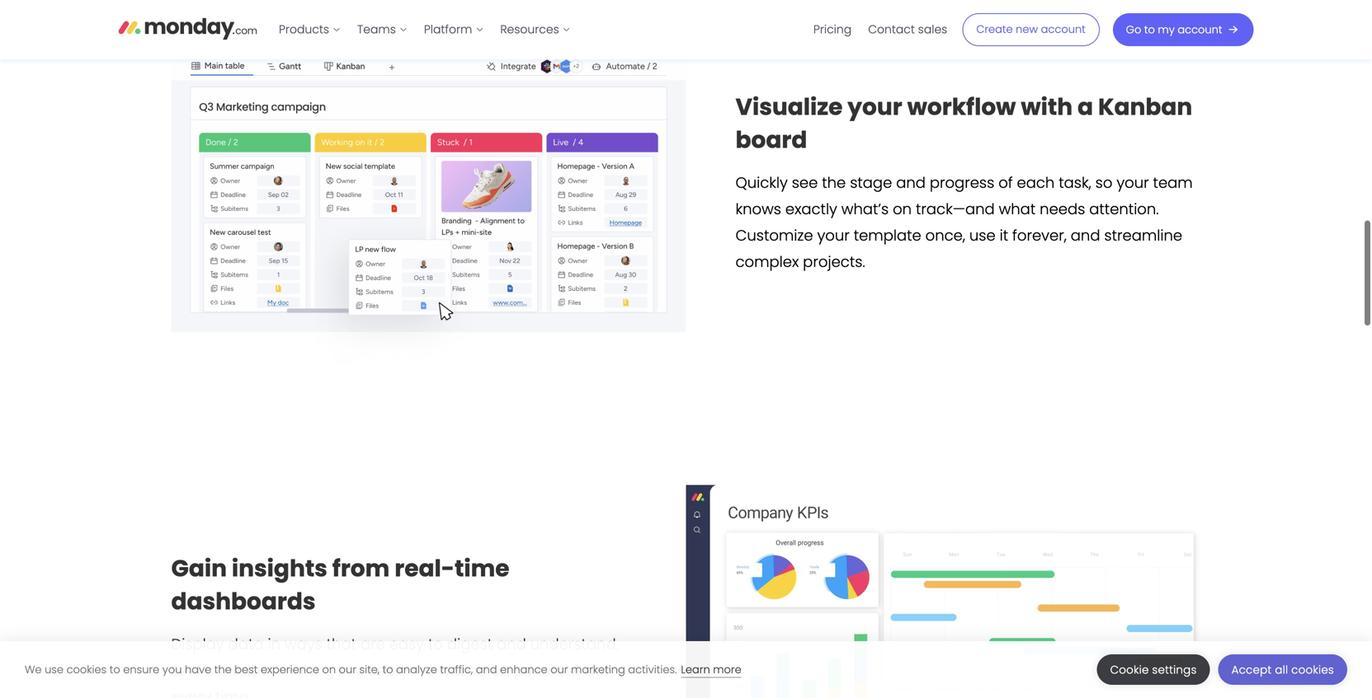 Task type: describe. For each thing, give the bounding box(es) containing it.
create
[[976, 22, 1013, 37]]

products
[[279, 21, 329, 38]]

monday.com logo image
[[118, 11, 257, 45]]

each
[[1017, 173, 1055, 194]]

cookie settings
[[1110, 663, 1197, 678]]

and right traffic,
[[476, 663, 497, 678]]

enhance
[[500, 663, 548, 678]]

main element
[[271, 0, 1254, 59]]

so
[[1095, 173, 1113, 194]]

progress
[[930, 173, 995, 194]]

exactly
[[785, 199, 837, 220]]

pricing link
[[805, 16, 860, 43]]

more
[[713, 663, 742, 678]]

teams
[[357, 21, 396, 38]]

quickly see the stage and progress of each task, so your team knows exactly what's on track—and what needs attention. customize your template once, use it forever, and streamline complex projects.
[[736, 173, 1193, 273]]

0 horizontal spatial account
[[1041, 22, 1086, 37]]

1 horizontal spatial account
[[1178, 22, 1222, 37]]

what
[[999, 199, 1036, 220]]

projects.
[[803, 252, 865, 273]]

digest
[[447, 634, 493, 655]]

with
[[1021, 91, 1073, 123]]

confident
[[204, 661, 275, 682]]

and inside the display data in ways that are easy to digest and understand. feel confident making key decisions based on concrete data, every time.
[[497, 634, 526, 655]]

once,
[[926, 225, 965, 246]]

products link
[[271, 16, 349, 43]]

time.
[[215, 687, 251, 699]]

cookie
[[1110, 663, 1149, 678]]

cookies for all
[[1291, 663, 1334, 678]]

feel
[[171, 661, 200, 682]]

complex
[[736, 252, 799, 273]]

1 vertical spatial use
[[45, 663, 64, 678]]

accept all cookies
[[1232, 663, 1334, 678]]

quickly
[[736, 173, 788, 194]]

contact sales link
[[860, 16, 956, 43]]

learn
[[681, 663, 710, 678]]

that
[[326, 634, 356, 655]]

template
[[854, 225, 921, 246]]

board
[[736, 124, 807, 156]]

key
[[338, 661, 362, 682]]

dialog containing cookie settings
[[0, 642, 1372, 699]]

forever,
[[1012, 225, 1067, 246]]

create new account button
[[962, 13, 1100, 46]]

resources
[[500, 21, 559, 38]]

2 vertical spatial your
[[817, 225, 850, 246]]

cookies for use
[[66, 663, 107, 678]]

gain insights from real-time dashboards
[[171, 553, 510, 618]]

easy
[[389, 634, 424, 655]]

every
[[171, 687, 211, 699]]

we use cookies to ensure you have the best experience on our site, to analyze traffic, and enhance our marketing activities. learn more
[[25, 663, 742, 678]]

list containing pricing
[[805, 0, 956, 59]]

marketing
[[571, 663, 625, 678]]

platform
[[424, 21, 472, 38]]

site,
[[359, 663, 380, 678]]

new
[[1016, 22, 1038, 37]]

are
[[361, 634, 385, 655]]

my
[[1158, 22, 1175, 37]]

knows
[[736, 199, 781, 220]]

activities.
[[628, 663, 677, 678]]

display data in ways that are easy to digest and understand. feel confident making key decisions based on concrete data, every time.
[[171, 634, 622, 699]]

list containing products
[[271, 0, 579, 59]]

it
[[1000, 225, 1008, 246]]

pricing
[[814, 21, 852, 38]]

best
[[235, 663, 258, 678]]

from
[[332, 553, 390, 585]]

traffic,
[[440, 663, 473, 678]]

needs
[[1040, 199, 1085, 220]]

2 our from the left
[[551, 663, 568, 678]]

of
[[999, 173, 1013, 194]]



Task type: locate. For each thing, give the bounding box(es) containing it.
the right see
[[822, 173, 846, 194]]

platform link
[[416, 16, 492, 43]]

and
[[896, 173, 926, 194], [1071, 225, 1100, 246], [497, 634, 526, 655], [476, 663, 497, 678]]

ways
[[285, 634, 322, 655]]

0 vertical spatial the
[[822, 173, 846, 194]]

stage
[[850, 173, 892, 194]]

a
[[1078, 91, 1093, 123]]

you
[[162, 663, 182, 678]]

1 vertical spatial your
[[1117, 173, 1149, 194]]

ensure
[[123, 663, 159, 678]]

team
[[1153, 173, 1193, 194]]

go to my account button
[[1113, 13, 1254, 46]]

attention.
[[1089, 199, 1159, 220]]

use left it
[[969, 225, 996, 246]]

cookies right we
[[66, 663, 107, 678]]

insights
[[232, 553, 327, 585]]

task,
[[1059, 173, 1091, 194]]

on up template
[[893, 199, 912, 220]]

on right based
[[491, 661, 510, 682]]

account right new
[[1041, 22, 1086, 37]]

cookies right all
[[1291, 663, 1334, 678]]

cookies
[[66, 663, 107, 678], [1291, 663, 1334, 678]]

1 horizontal spatial the
[[822, 173, 846, 194]]

1 our from the left
[[339, 663, 356, 678]]

0 horizontal spatial cookies
[[66, 663, 107, 678]]

account
[[1041, 22, 1086, 37], [1178, 22, 1222, 37]]

0 vertical spatial your
[[848, 91, 902, 123]]

1 vertical spatial the
[[214, 663, 232, 678]]

have
[[185, 663, 211, 678]]

visualize
[[736, 91, 843, 123]]

1 horizontal spatial cookies
[[1291, 663, 1334, 678]]

decisions
[[367, 661, 436, 682]]

real-
[[395, 553, 455, 585]]

the left the best
[[214, 663, 232, 678]]

create new account
[[976, 22, 1086, 37]]

1 horizontal spatial use
[[969, 225, 996, 246]]

streamline
[[1104, 225, 1182, 246]]

cookie settings button
[[1097, 655, 1210, 686]]

teams link
[[349, 16, 416, 43]]

contact sales
[[868, 21, 948, 38]]

data
[[228, 634, 264, 655]]

accept
[[1232, 663, 1272, 678]]

on inside dialog
[[322, 663, 336, 678]]

learn more link
[[681, 663, 742, 679]]

settings
[[1152, 663, 1197, 678]]

dialog
[[0, 642, 1372, 699]]

use inside quickly see the stage and progress of each task, so your team knows exactly what's on track—and what needs attention. customize your template once, use it forever, and streamline complex projects.
[[969, 225, 996, 246]]

your up projects.
[[817, 225, 850, 246]]

use right we
[[45, 663, 64, 678]]

see
[[792, 173, 818, 194]]

go
[[1126, 22, 1141, 37]]

all
[[1275, 663, 1288, 678]]

we
[[25, 663, 42, 678]]

0 horizontal spatial the
[[214, 663, 232, 678]]

visualize your workflow with a kanban board
[[736, 91, 1193, 156]]

customize
[[736, 225, 813, 246]]

1 cookies from the left
[[66, 663, 107, 678]]

understand.
[[530, 634, 619, 655]]

the
[[822, 173, 846, 194], [214, 663, 232, 678]]

0 horizontal spatial use
[[45, 663, 64, 678]]

1 horizontal spatial list
[[805, 0, 956, 59]]

based
[[440, 661, 487, 682]]

our down understand.
[[551, 663, 568, 678]]

account right my
[[1178, 22, 1222, 37]]

2 cookies from the left
[[1291, 663, 1334, 678]]

1 horizontal spatial our
[[551, 663, 568, 678]]

what's
[[841, 199, 889, 220]]

and down needs
[[1071, 225, 1100, 246]]

and up enhance
[[497, 634, 526, 655]]

list
[[271, 0, 579, 59], [805, 0, 956, 59]]

contact
[[868, 21, 915, 38]]

on
[[893, 199, 912, 220], [491, 661, 510, 682], [322, 663, 336, 678]]

concrete
[[514, 661, 580, 682]]

track—and
[[916, 199, 995, 220]]

kanban4 image
[[171, 0, 686, 367]]

experience
[[261, 663, 319, 678]]

dashboards
[[171, 586, 316, 618]]

time
[[455, 553, 510, 585]]

on inside the display data in ways that are easy to digest and understand. feel confident making key decisions based on concrete data, every time.
[[491, 661, 510, 682]]

to inside the display data in ways that are easy to digest and understand. feel confident making key decisions based on concrete data, every time.
[[428, 634, 443, 655]]

your up the attention. on the right of page
[[1117, 173, 1149, 194]]

in
[[268, 634, 281, 655]]

accept all cookies button
[[1218, 655, 1347, 686]]

your up stage at top
[[848, 91, 902, 123]]

0 horizontal spatial on
[[322, 663, 336, 678]]

and right stage at top
[[896, 173, 926, 194]]

to right easy
[[428, 634, 443, 655]]

1 horizontal spatial on
[[491, 661, 510, 682]]

cookies inside accept all cookies button
[[1291, 663, 1334, 678]]

the inside quickly see the stage and progress of each task, so your team knows exactly what's on track—and what needs attention. customize your template once, use it forever, and streamline complex projects.
[[822, 173, 846, 194]]

to left ensure
[[110, 663, 120, 678]]

1 list from the left
[[271, 0, 579, 59]]

sales
[[918, 21, 948, 38]]

2 list from the left
[[805, 0, 956, 59]]

on inside quickly see the stage and progress of each task, so your team knows exactly what's on track—and what needs attention. customize your template once, use it forever, and streamline complex projects.
[[893, 199, 912, 220]]

to inside button
[[1144, 22, 1155, 37]]

gain
[[171, 553, 227, 585]]

0 horizontal spatial list
[[271, 0, 579, 59]]

0 vertical spatial use
[[969, 225, 996, 246]]

2 horizontal spatial on
[[893, 199, 912, 220]]

to right the go
[[1144, 22, 1155, 37]]

to right site,
[[383, 663, 393, 678]]

workflow
[[907, 91, 1016, 123]]

kanban
[[1098, 91, 1193, 123]]

analyze
[[396, 663, 437, 678]]

your inside visualize your workflow with a kanban board
[[848, 91, 902, 123]]

to
[[1144, 22, 1155, 37], [428, 634, 443, 655], [110, 663, 120, 678], [383, 663, 393, 678]]

our
[[339, 663, 356, 678], [551, 663, 568, 678]]

making
[[279, 661, 334, 682]]

your
[[848, 91, 902, 123], [1117, 173, 1149, 194], [817, 225, 850, 246]]

our left site,
[[339, 663, 356, 678]]

go to my account
[[1126, 22, 1222, 37]]

use
[[969, 225, 996, 246], [45, 663, 64, 678]]

data,
[[584, 661, 622, 682]]

0 horizontal spatial our
[[339, 663, 356, 678]]

resources link
[[492, 16, 579, 43]]

on left key
[[322, 663, 336, 678]]



Task type: vqa. For each thing, say whether or not it's contained in the screenshot.
board
yes



